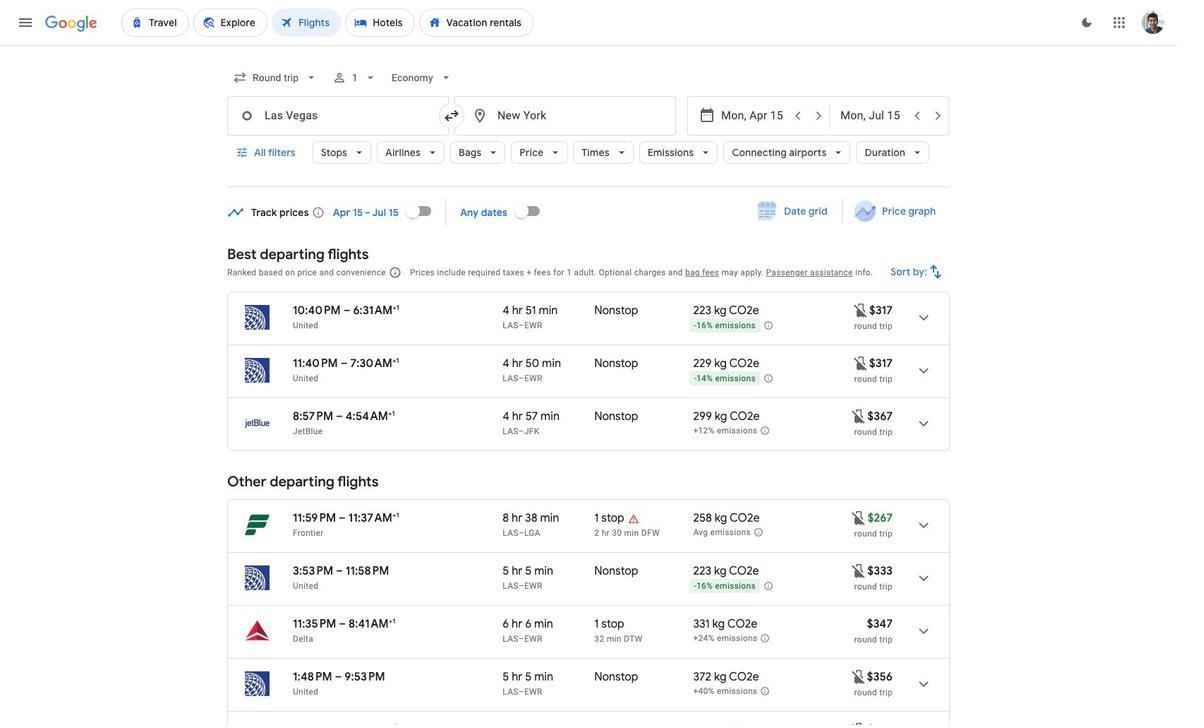 Task type: locate. For each thing, give the bounding box(es) containing it.
total duration 4 hr 50 min. element
[[503, 357, 595, 373]]

leaves harry reid international airport at 1:48 pm on monday, april 15 and arrives at newark liberty international airport at 9:53 pm on monday, april 15. element
[[293, 670, 385, 684]]

0 vertical spatial this price for this flight doesn't include overhead bin access. if you need a carry-on bag, use the bags filter to update prices. image
[[853, 355, 870, 372]]

Arrival time: 6:31 AM on  Tuesday, April 16. text field
[[353, 303, 400, 318]]

1 vertical spatial 1 stop flight. element
[[595, 617, 625, 633]]

317 us dollars text field left flight details. leaves harry reid international airport at 10:40 pm on monday, april 15 and arrives at newark liberty international airport at 6:31 am on tuesday, april 16. image
[[870, 304, 893, 318]]

this price for this flight doesn't include overhead bin access. if you need a carry-on bag, use the bags filter to update prices. image
[[853, 355, 870, 372], [851, 509, 868, 526], [851, 668, 868, 685]]

1 nonstop flight. element from the top
[[595, 304, 639, 320]]

Arrival time: 9:53 PM. text field
[[345, 670, 385, 684]]

total duration 5 hr 5 min. element down the total duration 8 hr 38 min. element
[[503, 564, 595, 580]]

1 317 us dollars text field from the top
[[870, 304, 893, 318]]

1 vertical spatial this price for this flight doesn't include overhead bin access. if you need a carry-on bag, use the bags filter to update prices. image
[[851, 408, 868, 425]]

loading results progress bar
[[0, 45, 1178, 48]]

None search field
[[227, 61, 950, 187]]

main content
[[227, 194, 950, 725]]

None field
[[227, 65, 324, 90], [387, 65, 459, 90], [227, 65, 324, 90], [387, 65, 459, 90]]

Departure time: 10:40 PM. text field
[[293, 304, 341, 318]]

leaves harry reid international airport at 8:57 pm on monday, april 15 and arrives at john f. kennedy international airport at 4:54 am on tuesday, april 16. element
[[293, 409, 395, 424]]

2 317 us dollars text field from the top
[[870, 357, 893, 371]]

this price for this flight doesn't include overhead bin access. if you need a carry-on bag, use the bags filter to update prices. image up 367 us dollars text field
[[853, 355, 870, 372]]

leaves harry reid international airport at 3:53 pm on monday, april 15 and arrives at newark liberty international airport at 11:58 pm on monday, april 15. element
[[293, 564, 389, 578]]

1 vertical spatial this price for this flight doesn't include overhead bin access. if you need a carry-on bag, use the bags filter to update prices. image
[[851, 509, 868, 526]]

nonstop flight. element for "total duration 4 hr 57 min." element
[[595, 410, 639, 426]]

1 vertical spatial total duration 5 hr 5 min. element
[[503, 670, 595, 686]]

nonstop flight. element
[[595, 304, 639, 320], [595, 357, 639, 373], [595, 410, 639, 426], [595, 564, 639, 580], [595, 670, 639, 686]]

347 US dollars text field
[[867, 617, 893, 631]]

Arrival time: 4:54 AM on  Tuesday, April 16. text field
[[346, 409, 395, 424]]

nonstop flight. element for the total duration 5 hr 5 min. element related to the leaves harry reid international airport at 1:48 pm on monday, april 15 and arrives at newark liberty international airport at 9:53 pm on monday, april 15. element on the bottom left
[[595, 670, 639, 686]]

nonstop flight. element for the total duration 4 hr 51 min. element
[[595, 304, 639, 320]]

4 nonstop flight. element from the top
[[595, 564, 639, 580]]

0 vertical spatial 317 us dollars text field
[[870, 304, 893, 318]]

swap origin and destination. image
[[443, 107, 460, 124]]

0 vertical spatial this price for this flight doesn't include overhead bin access. if you need a carry-on bag, use the bags filter to update prices. image
[[853, 302, 870, 319]]

this price for this flight doesn't include overhead bin access. if you need a carry-on bag, use the bags filter to update prices. image
[[853, 302, 870, 319], [851, 408, 868, 425], [851, 562, 868, 579]]

learn more about ranking image
[[389, 266, 402, 279]]

1 total duration 5 hr 5 min. element from the top
[[503, 564, 595, 580]]

2 nonstop flight. element from the top
[[595, 357, 639, 373]]

1 stop flight. element
[[595, 511, 625, 527], [595, 617, 625, 633]]

learn more about tracked prices image
[[312, 206, 325, 219]]

2 vertical spatial this price for this flight doesn't include overhead bin access. if you need a carry-on bag, use the bags filter to update prices. image
[[851, 668, 868, 685]]

317 US dollars text field
[[870, 304, 893, 318], [870, 357, 893, 371]]

1 vertical spatial 317 us dollars text field
[[870, 357, 893, 371]]

change appearance image
[[1070, 6, 1104, 40]]

Departure time: 3:53 PM. text field
[[293, 564, 333, 578]]

267 US dollars text field
[[868, 511, 893, 525]]

2 total duration 5 hr 5 min. element from the top
[[503, 670, 595, 686]]

0 vertical spatial 1 stop flight. element
[[595, 511, 625, 527]]

2 vertical spatial this price for this flight doesn't include overhead bin access. if you need a carry-on bag, use the bags filter to update prices. image
[[851, 562, 868, 579]]

main menu image
[[17, 14, 34, 31]]

this price for this flight doesn't include overhead bin access. if you need a carry-on bag, use the bags filter to update prices. image down '347 us dollars' text box
[[851, 668, 868, 685]]

leaves harry reid international airport at 11:40 pm on monday, april 15 and arrives at newark liberty international airport at 7:30 am on tuesday, april 16. element
[[293, 356, 399, 371]]

total duration 5 hr 5 min. element
[[503, 564, 595, 580], [503, 670, 595, 686]]

this price for this flight doesn't include overhead bin access. if you need a carry-on bag, use the bags filter to update prices. image for 356 us dollars text box
[[851, 668, 868, 685]]

317 us dollars text field up 367 us dollars text field
[[870, 357, 893, 371]]

total duration 5 hr 5 min. element up total duration 4 hr 55 min. element at the bottom of page
[[503, 670, 595, 686]]

this price for this flight doesn't include overhead bin access. if you need a carry-on bag, use the bags filter to update prices. image for 267 us dollars text field
[[851, 509, 868, 526]]

Arrival time: 7:54 AM on  Tuesday, April 16. text field
[[349, 723, 397, 725]]

Where from? text field
[[227, 96, 449, 136]]

flight details. leaves harry reid international airport at 10:40 pm on monday, april 15 and arrives at newark liberty international airport at 6:31 am on tuesday, april 16. image
[[907, 301, 941, 335]]

3 nonstop flight. element from the top
[[595, 410, 639, 426]]

this price for this flight doesn't include overhead bin access. if you need a carry-on bag, use the bags filter to update prices. image up 333 us dollars text field
[[851, 509, 868, 526]]

Arrival time: 11:37 AM on  Tuesday, April 16. text field
[[349, 511, 399, 525]]

5 nonstop flight. element from the top
[[595, 670, 639, 686]]

0 vertical spatial total duration 5 hr 5 min. element
[[503, 564, 595, 580]]



Task type: describe. For each thing, give the bounding box(es) containing it.
367 US dollars text field
[[868, 410, 893, 424]]

Departure text field
[[722, 97, 787, 135]]

367 US dollars text field
[[868, 723, 893, 725]]

nonstop flight. element for the total duration 5 hr 5 min. element corresponding to leaves harry reid international airport at 3:53 pm on monday, april 15 and arrives at newark liberty international airport at 11:58 pm on monday, april 15. element
[[595, 564, 639, 580]]

Arrival time: 7:30 AM on  Tuesday, April 16. text field
[[351, 356, 399, 371]]

2 1 stop flight. element from the top
[[595, 617, 625, 633]]

Departure time: 11:40 PM. text field
[[293, 357, 338, 371]]

Departure time: 1:48 PM. text field
[[293, 670, 332, 684]]

1 1 stop flight. element from the top
[[595, 511, 625, 527]]

total duration 4 hr 57 min. element
[[503, 410, 595, 426]]

Where to? text field
[[455, 96, 676, 136]]

Return text field
[[841, 97, 906, 135]]

total duration 4 hr 51 min. element
[[503, 304, 595, 320]]

333 US dollars text field
[[868, 564, 893, 578]]

find the best price region
[[227, 194, 950, 235]]

total duration 5 hr 5 min. element for the leaves harry reid international airport at 1:48 pm on monday, april 15 and arrives at newark liberty international airport at 9:53 pm on monday, april 15. element on the bottom left
[[503, 670, 595, 686]]

Arrival time: 8:41 AM on  Tuesday, April 16. text field
[[349, 616, 396, 631]]

Departure time: 8:57 PM. text field
[[293, 410, 333, 424]]

nonstop flight. element for total duration 4 hr 50 min. element
[[595, 357, 639, 373]]

leaves harry reid international airport at 10:40 pm on monday, april 15 and arrives at newark liberty international airport at 6:31 am on tuesday, april 16. element
[[293, 303, 400, 318]]

this price for this flight doesn't include overhead bin access. if you need a carry-on bag, use the bags filter to update prices. image for the total duration 4 hr 51 min. element's 317 us dollars text box
[[853, 302, 870, 319]]

leaves harry reid international airport at 11:59 pm on monday, april 15 and arrives at laguardia airport at 11:37 am on tuesday, april 16. element
[[293, 511, 399, 525]]

Departure time: 11:35 PM. text field
[[293, 617, 336, 631]]

Arrival time: 11:58 PM. text field
[[346, 564, 389, 578]]

356 US dollars text field
[[868, 670, 893, 684]]

total duration 8 hr 38 min. element
[[503, 511, 595, 527]]

317 us dollars text field for the total duration 4 hr 51 min. element
[[870, 304, 893, 318]]

total duration 4 hr 55 min. element
[[503, 723, 595, 725]]

total duration 5 hr 5 min. element for leaves harry reid international airport at 3:53 pm on monday, april 15 and arrives at newark liberty international airport at 11:58 pm on monday, april 15. element
[[503, 564, 595, 580]]

this price for this flight doesn't include overhead bin access. if you need a carry-on bag, use the bags filter to update prices. image for 367 us dollars text field
[[851, 408, 868, 425]]

this price for this flight doesn't include overhead bin access. if you need a carry-on bag, use the bags filter to update prices. image for 333 us dollars text field
[[851, 562, 868, 579]]

this price for this flight doesn't include overhead bin access. if you need a carry-on bag, use the bags filter to update prices. image for 317 us dollars text box associated with total duration 4 hr 50 min. element
[[853, 355, 870, 372]]

Departure time: 11:59 PM. text field
[[293, 511, 336, 525]]

leaves harry reid international airport at 11:35 pm on monday, april 15 and arrives at newark liberty international airport at 8:41 am on tuesday, april 16. element
[[293, 616, 396, 631]]

total duration 6 hr 6 min. element
[[503, 617, 595, 633]]

317 us dollars text field for total duration 4 hr 50 min. element
[[870, 357, 893, 371]]



Task type: vqa. For each thing, say whether or not it's contained in the screenshot.
Pharmacies
no



